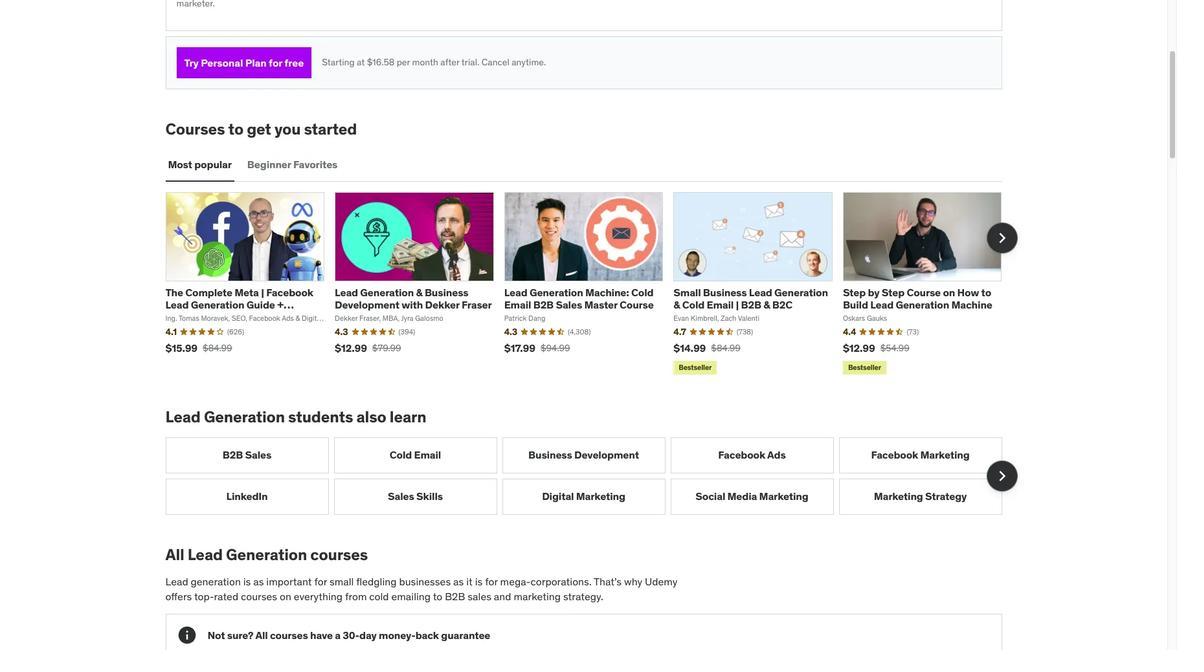 Task type: vqa. For each thing, say whether or not it's contained in the screenshot.
topmost "courses"
yes



Task type: describe. For each thing, give the bounding box(es) containing it.
small business lead generation & cold email | b2b & b2c link
[[674, 286, 828, 312]]

free
[[284, 56, 304, 69]]

back
[[415, 629, 439, 642]]

corporations.
[[531, 576, 592, 589]]

build
[[843, 299, 868, 312]]

marketing inside digital marketing link
[[576, 490, 625, 503]]

fledgling
[[356, 576, 397, 589]]

1 as from the left
[[253, 576, 264, 589]]

get
[[247, 119, 271, 139]]

starting at $16.58 per month after trial. cancel anytime.
[[322, 57, 546, 68]]

2 as from the left
[[453, 576, 464, 589]]

digital marketing
[[542, 490, 625, 503]]

sales inside 'link'
[[388, 490, 414, 503]]

email inside lead generation machine: cold email b2b sales master course
[[504, 299, 531, 312]]

everything
[[294, 590, 343, 603]]

from
[[345, 590, 367, 603]]

also
[[356, 407, 386, 427]]

and
[[494, 590, 511, 603]]

strategy.
[[563, 590, 603, 603]]

cold
[[369, 590, 389, 603]]

business inside lead generation & business development with dekker fraser
[[425, 286, 469, 299]]

after
[[441, 57, 460, 68]]

beginner favorites
[[247, 158, 338, 171]]

beginner favorites button
[[245, 150, 340, 181]]

small
[[674, 286, 701, 299]]

cold email
[[390, 449, 441, 462]]

30-
[[343, 629, 359, 642]]

| inside small business lead generation & cold email | b2b & b2c
[[736, 299, 739, 312]]

learn
[[390, 407, 426, 427]]

at
[[357, 57, 365, 68]]

carousel element containing the complete meta | facebook lead generation guide + chatgpt
[[165, 192, 1018, 377]]

starting
[[322, 57, 355, 68]]

courses to get you started
[[165, 119, 357, 139]]

lead generation & business development with dekker fraser link
[[335, 286, 492, 312]]

| inside the complete meta | facebook lead generation guide + chatgpt
[[261, 286, 264, 299]]

2 step from the left
[[882, 286, 905, 299]]

emailing
[[391, 590, 431, 603]]

money-
[[379, 629, 415, 642]]

$16.58
[[367, 57, 395, 68]]

small
[[330, 576, 354, 589]]

on inside step by step course on how to build lead generation machine
[[943, 286, 955, 299]]

you
[[275, 119, 301, 139]]

2 is from the left
[[475, 576, 483, 589]]

b2c
[[772, 299, 793, 312]]

plan
[[245, 56, 267, 69]]

facebook for facebook ads
[[718, 449, 765, 462]]

1 horizontal spatial development
[[574, 449, 639, 462]]

marketing inside facebook marketing link
[[920, 449, 970, 462]]

1 horizontal spatial for
[[314, 576, 327, 589]]

machine
[[952, 299, 993, 312]]

lead generation machine: cold email b2b sales master course link
[[504, 286, 654, 312]]

businesses
[[399, 576, 451, 589]]

b2b sales
[[223, 449, 271, 462]]

courses inside lead generation is as important for small fledgling businesses as it is for mega-corporations. that's why udemy offers top-rated courses on everything from cold emailing to b2b sales and marketing strategy.
[[241, 590, 277, 603]]

lead generation is as important for small fledgling businesses as it is for mega-corporations. that's why udemy offers top-rated courses on everything from cold emailing to b2b sales and marketing strategy.
[[165, 576, 678, 603]]

facebook for facebook marketing
[[871, 449, 918, 462]]

on inside lead generation is as important for small fledgling businesses as it is for mega-corporations. that's why udemy offers top-rated courses on everything from cold emailing to b2b sales and marketing strategy.
[[280, 590, 291, 603]]

meta
[[235, 286, 259, 299]]

master
[[584, 299, 618, 312]]

& inside lead generation & business development with dekker fraser
[[416, 286, 423, 299]]

step by step course on how to build lead generation machine link
[[843, 286, 993, 312]]

next image
[[992, 228, 1012, 249]]

udemy
[[645, 576, 678, 589]]

the
[[165, 286, 183, 299]]

lead inside small business lead generation & cold email | b2b & b2c
[[749, 286, 772, 299]]

0 horizontal spatial all
[[165, 545, 184, 565]]

step by step course on how to build lead generation machine
[[843, 286, 993, 312]]

for inside try personal plan for free link
[[269, 56, 282, 69]]

carousel element containing b2b sales
[[165, 437, 1018, 515]]

marketing inside marketing strategy link
[[874, 490, 923, 503]]

linkedin
[[226, 490, 268, 503]]

facebook inside the complete meta | facebook lead generation guide + chatgpt
[[266, 286, 313, 299]]

started
[[304, 119, 357, 139]]

day
[[359, 629, 377, 642]]

social media marketing link
[[671, 479, 834, 515]]

trial.
[[462, 57, 479, 68]]

marketing
[[514, 590, 561, 603]]

anytime.
[[512, 57, 546, 68]]

1 is from the left
[[243, 576, 251, 589]]

courses for generation
[[310, 545, 368, 565]]

small business lead generation & cold email | b2b & b2c
[[674, 286, 828, 312]]

course inside lead generation machine: cold email b2b sales master course
[[620, 299, 654, 312]]

sales skills
[[388, 490, 443, 503]]

not sure? all courses have a 30-day money-back guarantee
[[208, 629, 490, 642]]

course inside step by step course on how to build lead generation machine
[[907, 286, 941, 299]]

the complete meta | facebook lead generation guide + chatgpt link
[[165, 286, 313, 324]]

sales
[[468, 590, 491, 603]]

popular
[[194, 158, 232, 171]]

facebook ads
[[718, 449, 786, 462]]

social media marketing
[[696, 490, 809, 503]]

lead generation students also learn
[[165, 407, 426, 427]]

skills
[[416, 490, 443, 503]]



Task type: locate. For each thing, give the bounding box(es) containing it.
generation inside lead generation & business development with dekker fraser
[[360, 286, 414, 299]]

try personal plan for free
[[184, 56, 304, 69]]

email up skills
[[414, 449, 441, 462]]

b2b inside lead generation is as important for small fledgling businesses as it is for mega-corporations. that's why udemy offers top-rated courses on everything from cold emailing to b2b sales and marketing strategy.
[[445, 590, 465, 603]]

cold inside small business lead generation & cold email | b2b & b2c
[[682, 299, 705, 312]]

0 horizontal spatial |
[[261, 286, 264, 299]]

courses
[[310, 545, 368, 565], [241, 590, 277, 603], [270, 629, 308, 642]]

0 horizontal spatial &
[[416, 286, 423, 299]]

1 horizontal spatial as
[[453, 576, 464, 589]]

1 horizontal spatial all
[[255, 629, 268, 642]]

for
[[269, 56, 282, 69], [314, 576, 327, 589], [485, 576, 498, 589]]

generation inside step by step course on how to build lead generation machine
[[896, 299, 949, 312]]

email inside small business lead generation & cold email | b2b & b2c
[[707, 299, 734, 312]]

2 horizontal spatial for
[[485, 576, 498, 589]]

marketing strategy
[[874, 490, 967, 503]]

month
[[412, 57, 438, 68]]

facebook left ads
[[718, 449, 765, 462]]

step left the by
[[843, 286, 866, 299]]

facebook inside facebook marketing link
[[871, 449, 918, 462]]

0 vertical spatial all
[[165, 545, 184, 565]]

email right small
[[707, 299, 734, 312]]

digital
[[542, 490, 574, 503]]

2 horizontal spatial &
[[764, 299, 770, 312]]

sales up the linkedin
[[245, 449, 271, 462]]

0 horizontal spatial email
[[414, 449, 441, 462]]

for up and
[[485, 576, 498, 589]]

email right fraser
[[504, 299, 531, 312]]

business development
[[528, 449, 639, 462]]

lead generation & business development with dekker fraser
[[335, 286, 492, 312]]

most
[[168, 158, 192, 171]]

complete
[[185, 286, 232, 299]]

1 horizontal spatial to
[[433, 590, 442, 603]]

media
[[728, 490, 757, 503]]

2 vertical spatial courses
[[270, 629, 308, 642]]

0 horizontal spatial to
[[228, 119, 244, 139]]

0 vertical spatial to
[[228, 119, 244, 139]]

courses left have
[[270, 629, 308, 642]]

courses up small
[[310, 545, 368, 565]]

0 vertical spatial development
[[335, 299, 399, 312]]

generation inside small business lead generation & cold email | b2b & b2c
[[775, 286, 828, 299]]

rated
[[214, 590, 238, 603]]

on left how
[[943, 286, 955, 299]]

carousel element
[[165, 192, 1018, 377], [165, 437, 1018, 515]]

1 horizontal spatial is
[[475, 576, 483, 589]]

offers
[[165, 590, 192, 603]]

it
[[466, 576, 473, 589]]

step right the by
[[882, 286, 905, 299]]

as left it
[[453, 576, 464, 589]]

1 horizontal spatial cold
[[631, 286, 654, 299]]

sales skills link
[[334, 479, 497, 515]]

important
[[266, 576, 312, 589]]

to right how
[[981, 286, 991, 299]]

generation inside lead generation machine: cold email b2b sales master course
[[530, 286, 583, 299]]

2 horizontal spatial email
[[707, 299, 734, 312]]

have
[[310, 629, 333, 642]]

courses for all
[[270, 629, 308, 642]]

2 horizontal spatial cold
[[682, 299, 705, 312]]

2 horizontal spatial sales
[[556, 299, 582, 312]]

favorites
[[293, 158, 338, 171]]

business development link
[[502, 437, 665, 474]]

try personal plan for free link
[[176, 47, 312, 78]]

to inside step by step course on how to build lead generation machine
[[981, 286, 991, 299]]

0 horizontal spatial as
[[253, 576, 264, 589]]

course left how
[[907, 286, 941, 299]]

lead inside lead generation & business development with dekker fraser
[[335, 286, 358, 299]]

sure?
[[227, 629, 253, 642]]

guide
[[247, 299, 275, 312]]

marketing right "digital"
[[576, 490, 625, 503]]

is right generation
[[243, 576, 251, 589]]

generation inside the complete meta | facebook lead generation guide + chatgpt
[[191, 299, 244, 312]]

0 vertical spatial on
[[943, 286, 955, 299]]

1 horizontal spatial on
[[943, 286, 955, 299]]

sales left skills
[[388, 490, 414, 503]]

try
[[184, 56, 199, 69]]

marketing up strategy
[[920, 449, 970, 462]]

b2b sales link
[[165, 437, 329, 474]]

0 horizontal spatial for
[[269, 56, 282, 69]]

2 carousel element from the top
[[165, 437, 1018, 515]]

2 horizontal spatial facebook
[[871, 449, 918, 462]]

personal
[[201, 56, 243, 69]]

business right small
[[703, 286, 747, 299]]

b2b inside lead generation machine: cold email b2b sales master course
[[533, 299, 554, 312]]

email
[[504, 299, 531, 312], [707, 299, 734, 312], [414, 449, 441, 462]]

how
[[957, 286, 979, 299]]

lead inside lead generation machine: cold email b2b sales master course
[[504, 286, 527, 299]]

1 vertical spatial carousel element
[[165, 437, 1018, 515]]

sales left master
[[556, 299, 582, 312]]

cancel
[[482, 57, 509, 68]]

b2b inside small business lead generation & cold email | b2b & b2c
[[741, 299, 761, 312]]

next image
[[992, 466, 1012, 487]]

all up 'offers'
[[165, 545, 184, 565]]

1 carousel element from the top
[[165, 192, 1018, 377]]

0 horizontal spatial cold
[[390, 449, 412, 462]]

courses right rated
[[241, 590, 277, 603]]

facebook inside facebook ads link
[[718, 449, 765, 462]]

as down the all lead generation courses
[[253, 576, 264, 589]]

for left free
[[269, 56, 282, 69]]

marketing right media at bottom right
[[759, 490, 809, 503]]

not
[[208, 629, 225, 642]]

sales inside lead generation machine: cold email b2b sales master course
[[556, 299, 582, 312]]

b2b up the linkedin
[[223, 449, 243, 462]]

1 vertical spatial to
[[981, 286, 991, 299]]

1 horizontal spatial |
[[736, 299, 739, 312]]

as
[[253, 576, 264, 589], [453, 576, 464, 589]]

to
[[228, 119, 244, 139], [981, 286, 991, 299], [433, 590, 442, 603]]

dekker
[[425, 299, 460, 312]]

lead
[[335, 286, 358, 299], [504, 286, 527, 299], [749, 286, 772, 299], [165, 299, 189, 312], [870, 299, 894, 312], [165, 407, 201, 427], [188, 545, 223, 565], [165, 576, 188, 589]]

1 step from the left
[[843, 286, 866, 299]]

0 horizontal spatial development
[[335, 299, 399, 312]]

development inside lead generation & business development with dekker fraser
[[335, 299, 399, 312]]

1 horizontal spatial &
[[674, 299, 680, 312]]

facebook marketing link
[[839, 437, 1002, 474]]

marketing
[[920, 449, 970, 462], [576, 490, 625, 503], [759, 490, 809, 503], [874, 490, 923, 503]]

on
[[943, 286, 955, 299], [280, 590, 291, 603]]

lead inside the complete meta | facebook lead generation guide + chatgpt
[[165, 299, 189, 312]]

1 vertical spatial courses
[[241, 590, 277, 603]]

lead generation machine: cold email b2b sales master course
[[504, 286, 654, 312]]

cold email link
[[334, 437, 497, 474]]

course right master
[[620, 299, 654, 312]]

b2b left 'b2c'
[[741, 299, 761, 312]]

fraser
[[462, 299, 492, 312]]

facebook up the marketing strategy
[[871, 449, 918, 462]]

to down "businesses"
[[433, 590, 442, 603]]

linkedin link
[[165, 479, 329, 515]]

development left with
[[335, 299, 399, 312]]

lead inside step by step course on how to build lead generation machine
[[870, 299, 894, 312]]

0 horizontal spatial step
[[843, 286, 866, 299]]

2 horizontal spatial to
[[981, 286, 991, 299]]

marketing strategy link
[[839, 479, 1002, 515]]

to left get
[[228, 119, 244, 139]]

step
[[843, 286, 866, 299], [882, 286, 905, 299]]

0 horizontal spatial sales
[[245, 449, 271, 462]]

students
[[288, 407, 353, 427]]

beginner
[[247, 158, 291, 171]]

0 horizontal spatial course
[[620, 299, 654, 312]]

to inside lead generation is as important for small fledgling businesses as it is for mega-corporations. that's why udemy offers top-rated courses on everything from cold emailing to b2b sales and marketing strategy.
[[433, 590, 442, 603]]

+
[[277, 299, 284, 312]]

generation
[[191, 576, 241, 589]]

0 horizontal spatial facebook
[[266, 286, 313, 299]]

for up everything
[[314, 576, 327, 589]]

social
[[696, 490, 725, 503]]

0 horizontal spatial on
[[280, 590, 291, 603]]

business right with
[[425, 286, 469, 299]]

guarantee
[[441, 629, 490, 642]]

1 horizontal spatial step
[[882, 286, 905, 299]]

b2b left sales
[[445, 590, 465, 603]]

1 horizontal spatial sales
[[388, 490, 414, 503]]

business up "digital"
[[528, 449, 572, 462]]

1 horizontal spatial course
[[907, 286, 941, 299]]

| right meta
[[261, 286, 264, 299]]

facebook ads link
[[671, 437, 834, 474]]

why
[[624, 576, 643, 589]]

2 vertical spatial sales
[[388, 490, 414, 503]]

b2b left master
[[533, 299, 554, 312]]

all lead generation courses
[[165, 545, 368, 565]]

1 vertical spatial development
[[574, 449, 639, 462]]

courses
[[165, 119, 225, 139]]

with
[[402, 299, 423, 312]]

generation
[[360, 286, 414, 299], [530, 286, 583, 299], [775, 286, 828, 299], [191, 299, 244, 312], [896, 299, 949, 312], [204, 407, 285, 427], [226, 545, 307, 565]]

all
[[165, 545, 184, 565], [255, 629, 268, 642]]

development up "digital marketing"
[[574, 449, 639, 462]]

development
[[335, 299, 399, 312], [574, 449, 639, 462]]

most popular button
[[165, 150, 234, 181]]

marketing down facebook marketing link
[[874, 490, 923, 503]]

facebook
[[266, 286, 313, 299], [718, 449, 765, 462], [871, 449, 918, 462]]

1 horizontal spatial email
[[504, 299, 531, 312]]

marketing inside social media marketing 'link'
[[759, 490, 809, 503]]

is right it
[[475, 576, 483, 589]]

1 vertical spatial on
[[280, 590, 291, 603]]

on down important
[[280, 590, 291, 603]]

1 horizontal spatial business
[[528, 449, 572, 462]]

cold inside lead generation machine: cold email b2b sales master course
[[631, 286, 654, 299]]

1 horizontal spatial facebook
[[718, 449, 765, 462]]

facebook right meta
[[266, 286, 313, 299]]

business inside small business lead generation & cold email | b2b & b2c
[[703, 286, 747, 299]]

&
[[416, 286, 423, 299], [674, 299, 680, 312], [764, 299, 770, 312]]

0 horizontal spatial business
[[425, 286, 469, 299]]

0 horizontal spatial is
[[243, 576, 251, 589]]

|
[[261, 286, 264, 299], [736, 299, 739, 312]]

that's
[[594, 576, 622, 589]]

ads
[[767, 449, 786, 462]]

top-
[[194, 590, 214, 603]]

lead inside lead generation is as important for small fledgling businesses as it is for mega-corporations. that's why udemy offers top-rated courses on everything from cold emailing to b2b sales and marketing strategy.
[[165, 576, 188, 589]]

cold
[[631, 286, 654, 299], [682, 299, 705, 312], [390, 449, 412, 462]]

strategy
[[925, 490, 967, 503]]

email inside cold email link
[[414, 449, 441, 462]]

chatgpt
[[165, 311, 208, 324]]

1 vertical spatial sales
[[245, 449, 271, 462]]

facebook marketing
[[871, 449, 970, 462]]

2 horizontal spatial business
[[703, 286, 747, 299]]

0 vertical spatial sales
[[556, 299, 582, 312]]

0 vertical spatial carousel element
[[165, 192, 1018, 377]]

| left 'b2c'
[[736, 299, 739, 312]]

2 vertical spatial to
[[433, 590, 442, 603]]

all right sure?
[[255, 629, 268, 642]]

1 vertical spatial all
[[255, 629, 268, 642]]

0 vertical spatial courses
[[310, 545, 368, 565]]

most popular
[[168, 158, 232, 171]]



